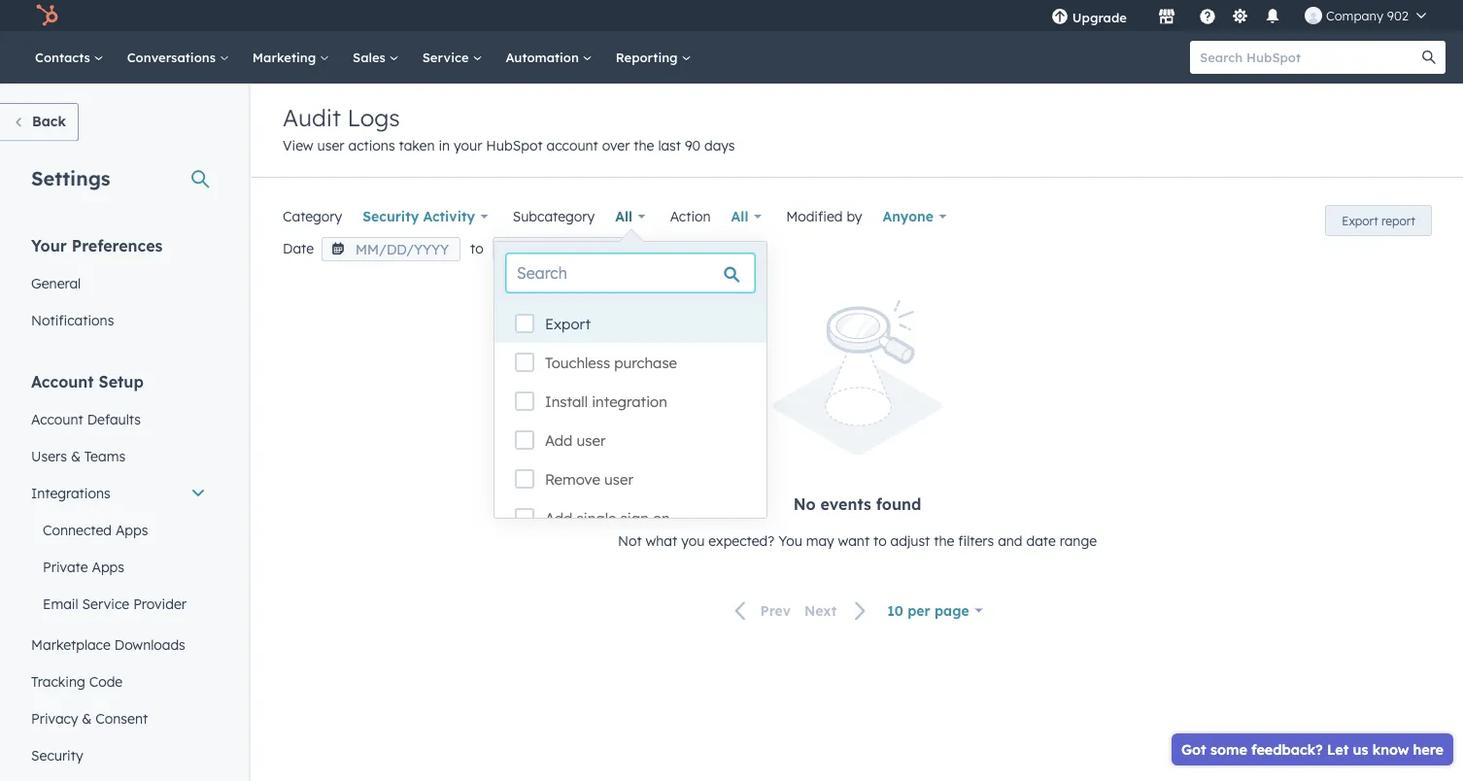 Task type: locate. For each thing, give the bounding box(es) containing it.
add left single
[[545, 509, 573, 528]]

no
[[794, 494, 816, 514]]

connected
[[43, 522, 112, 539]]

notifications button
[[1257, 0, 1290, 31]]

back link
[[0, 103, 79, 141]]

filters left the and
[[959, 532, 995, 549]]

the right adjust
[[934, 532, 955, 549]]

reporting
[[616, 49, 682, 65]]

list box
[[495, 304, 767, 538]]

account up the account defaults
[[31, 372, 94, 391]]

defaults
[[87, 411, 141, 428]]

0 vertical spatial the
[[634, 137, 655, 154]]

hubspot link
[[23, 4, 73, 27]]

and
[[998, 532, 1023, 549]]

0 vertical spatial filters
[[684, 240, 724, 257]]

what
[[646, 532, 678, 549]]

actions
[[348, 137, 395, 154]]

tracking code link
[[19, 663, 218, 700]]

next button
[[798, 598, 879, 624]]

& right privacy
[[82, 710, 92, 727]]

consent
[[96, 710, 148, 727]]

settings
[[31, 166, 110, 190]]

0 horizontal spatial all
[[616, 208, 633, 225]]

all up search search box
[[616, 208, 633, 225]]

1 add from the top
[[545, 432, 573, 450]]

2 account from the top
[[31, 411, 83, 428]]

account defaults link
[[19, 401, 218, 438]]

export up touchless
[[545, 315, 591, 333]]

export for export
[[545, 315, 591, 333]]

1 horizontal spatial all
[[732, 208, 749, 225]]

1 vertical spatial filters
[[959, 532, 995, 549]]

Search HubSpot search field
[[1191, 41, 1429, 74]]

1 vertical spatial to
[[874, 532, 887, 549]]

setup
[[99, 372, 144, 391]]

1 vertical spatial user
[[577, 432, 606, 450]]

security down privacy
[[31, 747, 83, 764]]

add for add user
[[545, 432, 573, 450]]

search image
[[1423, 51, 1437, 64]]

0 horizontal spatial the
[[634, 137, 655, 154]]

settings image
[[1232, 8, 1250, 26]]

MM/DD/YYYY text field
[[322, 237, 461, 261]]

marketing link
[[241, 31, 341, 84]]

user up add single sign on
[[605, 470, 634, 489]]

0 vertical spatial security
[[363, 208, 419, 225]]

the inside no events found alert
[[934, 532, 955, 549]]

the left last
[[634, 137, 655, 154]]

sign
[[621, 509, 649, 528]]

teams
[[84, 448, 125, 465]]

export inside list box
[[545, 315, 591, 333]]

security inside popup button
[[363, 208, 419, 225]]

add down install
[[545, 432, 573, 450]]

account setup element
[[19, 371, 218, 774]]

security link
[[19, 737, 218, 774]]

export
[[1343, 213, 1379, 228], [545, 315, 591, 333]]

automation link
[[494, 31, 604, 84]]

2 all from the left
[[732, 208, 749, 225]]

upgrade image
[[1052, 9, 1069, 26]]

account for account setup
[[31, 372, 94, 391]]

help button
[[1192, 0, 1225, 31]]

all
[[616, 208, 633, 225], [732, 208, 749, 225]]

to down activity
[[471, 240, 484, 257]]

1 horizontal spatial filters
[[959, 532, 995, 549]]

0 horizontal spatial &
[[71, 448, 81, 465]]

range
[[1060, 532, 1098, 549]]

users & teams link
[[19, 438, 218, 475]]

account
[[547, 137, 599, 154]]

1 horizontal spatial service
[[423, 49, 473, 65]]

last
[[658, 137, 681, 154]]

1 vertical spatial export
[[545, 315, 591, 333]]

1 all from the left
[[616, 208, 633, 225]]

provider
[[133, 595, 187, 612]]

filters
[[684, 240, 724, 257], [959, 532, 995, 549]]

1 horizontal spatial the
[[934, 532, 955, 549]]

search button
[[1413, 41, 1446, 74]]

1 horizontal spatial security
[[363, 208, 419, 225]]

1 vertical spatial the
[[934, 532, 955, 549]]

privacy & consent
[[31, 710, 148, 727]]

service down private apps link
[[82, 595, 129, 612]]

marketing
[[253, 49, 320, 65]]

apps inside connected apps link
[[116, 522, 148, 539]]

Search search field
[[506, 254, 755, 293]]

connected apps link
[[19, 512, 218, 549]]

1 horizontal spatial to
[[874, 532, 887, 549]]

0 vertical spatial add
[[545, 432, 573, 450]]

sales
[[353, 49, 389, 65]]

all right action
[[732, 208, 749, 225]]

0 vertical spatial &
[[71, 448, 81, 465]]

2 vertical spatial user
[[605, 470, 634, 489]]

10
[[888, 602, 904, 619]]

account defaults
[[31, 411, 141, 428]]

service
[[423, 49, 473, 65], [82, 595, 129, 612]]

filters inside no events found alert
[[959, 532, 995, 549]]

back
[[32, 113, 66, 130]]

user up remove user
[[577, 432, 606, 450]]

taken
[[399, 137, 435, 154]]

all inside all dropdown button
[[616, 208, 633, 225]]

all inside all popup button
[[732, 208, 749, 225]]

next
[[805, 602, 837, 619]]

1 horizontal spatial &
[[82, 710, 92, 727]]

apps up email service provider
[[92, 558, 124, 575]]

security activity
[[363, 208, 475, 225]]

service right sales link
[[423, 49, 473, 65]]

apps
[[116, 522, 148, 539], [92, 558, 124, 575]]

filters inside button
[[684, 240, 724, 257]]

reporting link
[[604, 31, 703, 84]]

security inside the account setup element
[[31, 747, 83, 764]]

user right view
[[317, 137, 345, 154]]

settings link
[[1229, 5, 1253, 26]]

report
[[1382, 213, 1416, 228]]

in
[[439, 137, 450, 154]]

to right want
[[874, 532, 887, 549]]

& for privacy
[[82, 710, 92, 727]]

1 vertical spatial &
[[82, 710, 92, 727]]

account up users
[[31, 411, 83, 428]]

you
[[682, 532, 705, 549]]

0 vertical spatial apps
[[116, 522, 148, 539]]

1 vertical spatial service
[[82, 595, 129, 612]]

single
[[577, 509, 617, 528]]

per
[[908, 602, 931, 619]]

menu
[[1038, 0, 1441, 31]]

& for users
[[71, 448, 81, 465]]

0 vertical spatial export
[[1343, 213, 1379, 228]]

modified
[[787, 208, 843, 225]]

service link
[[411, 31, 494, 84]]

marketplaces image
[[1159, 9, 1176, 26]]

hubspot image
[[35, 4, 58, 27]]

prev
[[761, 602, 791, 619]]

2 add from the top
[[545, 509, 573, 528]]

account for account defaults
[[31, 411, 83, 428]]

0 horizontal spatial to
[[471, 240, 484, 257]]

0 horizontal spatial filters
[[684, 240, 724, 257]]

apps inside private apps link
[[92, 558, 124, 575]]

want
[[839, 532, 870, 549]]

you
[[779, 532, 803, 549]]

account setup
[[31, 372, 144, 391]]

may
[[807, 532, 835, 549]]

anyone button
[[870, 197, 960, 236]]

clear filters button
[[644, 237, 724, 260]]

0 horizontal spatial security
[[31, 747, 83, 764]]

& right users
[[71, 448, 81, 465]]

1 vertical spatial security
[[31, 747, 83, 764]]

account
[[31, 372, 94, 391], [31, 411, 83, 428]]

1 vertical spatial apps
[[92, 558, 124, 575]]

security up mm/dd/yyyy text box
[[363, 208, 419, 225]]

no events found alert
[[283, 300, 1433, 553]]

0 horizontal spatial export
[[545, 315, 591, 333]]

&
[[71, 448, 81, 465], [82, 710, 92, 727]]

integrations button
[[19, 475, 218, 512]]

1 account from the top
[[31, 372, 94, 391]]

apps down integrations button
[[116, 522, 148, 539]]

0 horizontal spatial service
[[82, 595, 129, 612]]

1 vertical spatial account
[[31, 411, 83, 428]]

notifications
[[31, 312, 114, 329]]

all button
[[603, 197, 659, 236]]

export left report
[[1343, 213, 1379, 228]]

subcategory
[[513, 208, 595, 225]]

connected apps
[[43, 522, 148, 539]]

user inside audit logs view user actions taken in your hubspot account over the last 90 days
[[317, 137, 345, 154]]

1 horizontal spatial export
[[1343, 213, 1379, 228]]

clear
[[644, 240, 680, 257]]

0 vertical spatial service
[[423, 49, 473, 65]]

0 vertical spatial user
[[317, 137, 345, 154]]

0 vertical spatial account
[[31, 372, 94, 391]]

1 vertical spatial add
[[545, 509, 573, 528]]

add for add single sign on
[[545, 509, 573, 528]]

audit logs view user actions taken in your hubspot account over the last 90 days
[[283, 103, 735, 154]]

filters down action
[[684, 240, 724, 257]]

the
[[634, 137, 655, 154], [934, 532, 955, 549]]

contacts link
[[23, 31, 115, 84]]

export inside button
[[1343, 213, 1379, 228]]



Task type: describe. For each thing, give the bounding box(es) containing it.
hubspot
[[486, 137, 543, 154]]

category
[[283, 208, 342, 225]]

0 vertical spatial to
[[471, 240, 484, 257]]

notifications image
[[1265, 9, 1282, 26]]

company 902 button
[[1294, 0, 1439, 31]]

the inside audit logs view user actions taken in your hubspot account over the last 90 days
[[634, 137, 655, 154]]

all for action
[[732, 208, 749, 225]]

date
[[283, 240, 314, 257]]

export report button
[[1326, 205, 1433, 236]]

your
[[454, 137, 483, 154]]

purchase
[[615, 354, 678, 372]]

security activity button
[[350, 197, 501, 236]]

tracking code
[[31, 673, 123, 690]]

to inside no events found alert
[[874, 532, 887, 549]]

downloads
[[114, 636, 185, 653]]

remove
[[545, 470, 601, 489]]

touchless
[[545, 354, 611, 372]]

company
[[1327, 7, 1384, 23]]

your
[[31, 236, 67, 255]]

install
[[545, 393, 588, 411]]

service inside the account setup element
[[82, 595, 129, 612]]

expected?
[[709, 532, 775, 549]]

apps for private apps
[[92, 558, 124, 575]]

contacts
[[35, 49, 94, 65]]

all for subcategory
[[616, 208, 633, 225]]

company 902
[[1327, 7, 1410, 23]]

preferences
[[72, 236, 163, 255]]

service inside "link"
[[423, 49, 473, 65]]

marketplace downloads
[[31, 636, 185, 653]]

modified by
[[787, 208, 863, 225]]

date
[[1027, 532, 1057, 549]]

no events found
[[794, 494, 922, 514]]

logs
[[348, 103, 400, 132]]

action
[[670, 208, 711, 225]]

adjust
[[891, 532, 931, 549]]

marketplace downloads link
[[19, 627, 218, 663]]

install integration
[[545, 393, 668, 411]]

902
[[1388, 7, 1410, 23]]

page
[[935, 602, 970, 619]]

your preferences element
[[19, 235, 218, 339]]

all button
[[719, 197, 775, 236]]

on
[[653, 509, 670, 528]]

days
[[705, 137, 735, 154]]

marketplaces button
[[1147, 0, 1188, 31]]

user for add
[[577, 432, 606, 450]]

apps for connected apps
[[116, 522, 148, 539]]

private
[[43, 558, 88, 575]]

audit
[[283, 103, 341, 132]]

found
[[877, 494, 922, 514]]

email
[[43, 595, 78, 612]]

10 per page button
[[879, 591, 992, 630]]

export for export report
[[1343, 213, 1379, 228]]

prev button
[[724, 598, 798, 624]]

tracking
[[31, 673, 85, 690]]

remove user
[[545, 470, 634, 489]]

pagination navigation
[[724, 598, 879, 624]]

list box containing export
[[495, 304, 767, 538]]

private apps link
[[19, 549, 218, 586]]

upgrade
[[1073, 9, 1128, 25]]

security for security activity
[[363, 208, 419, 225]]

notifications link
[[19, 302, 218, 339]]

sales link
[[341, 31, 411, 84]]

not
[[618, 532, 642, 549]]

MM/DD/YYYY text field
[[494, 237, 633, 261]]

general link
[[19, 265, 218, 302]]

mateo roberts image
[[1305, 7, 1323, 24]]

general
[[31, 275, 81, 292]]

marketplace
[[31, 636, 111, 653]]

help image
[[1199, 9, 1217, 26]]

over
[[602, 137, 630, 154]]

menu containing company 902
[[1038, 0, 1441, 31]]

90
[[685, 137, 701, 154]]

not what you expected? you may want to adjust the filters and date range
[[618, 532, 1098, 549]]

security for security
[[31, 747, 83, 764]]

privacy & consent link
[[19, 700, 218, 737]]

touchless purchase
[[545, 354, 678, 372]]

conversations
[[127, 49, 219, 65]]

automation
[[506, 49, 583, 65]]

users & teams
[[31, 448, 125, 465]]

export report
[[1343, 213, 1416, 228]]

conversations link
[[115, 31, 241, 84]]

privacy
[[31, 710, 78, 727]]

activity
[[423, 208, 475, 225]]

email service provider link
[[19, 586, 218, 623]]

user for remove
[[605, 470, 634, 489]]

add single sign on
[[545, 509, 670, 528]]

clear filters
[[644, 240, 724, 257]]

10 per page
[[888, 602, 970, 619]]



Task type: vqa. For each thing, say whether or not it's contained in the screenshot.
Ruby Anderson "Icon"
no



